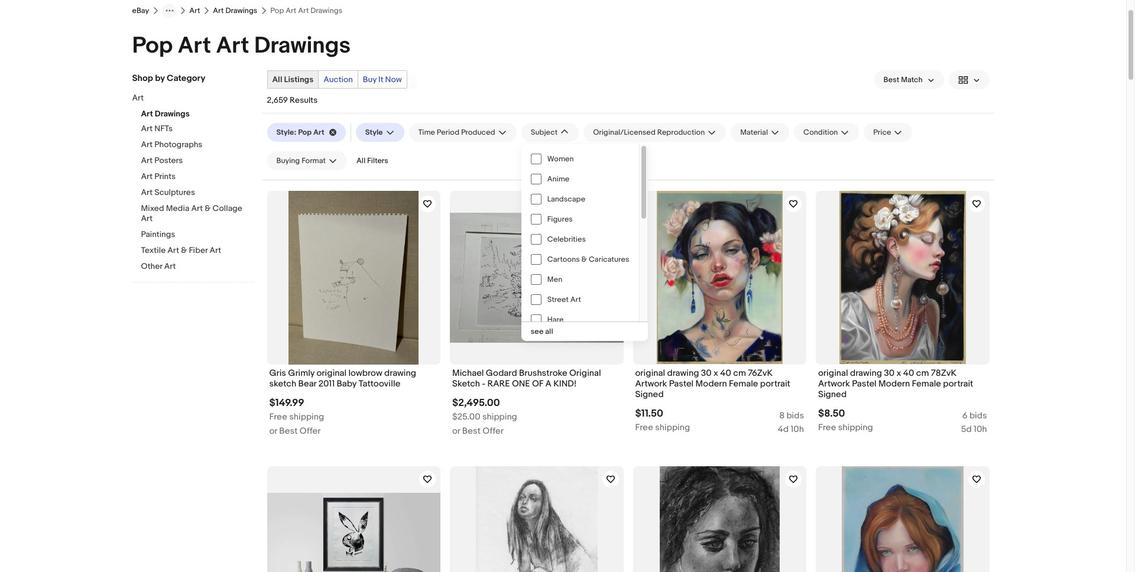 Task type: describe. For each thing, give the bounding box(es) containing it.
pop art art drawings
[[132, 32, 351, 60]]

ebay
[[132, 6, 149, 15]]

art nfts link
[[141, 124, 253, 135]]

2011
[[319, 378, 335, 390]]

landscape
[[548, 195, 586, 204]]

cartoons & caricatures link
[[522, 250, 639, 270]]

original drawing 30 x 40 cm 76zvk artwork pastel modern female portrait signed
[[636, 368, 791, 400]]

cartoons
[[548, 255, 580, 264]]

results
[[290, 95, 318, 105]]

signed for $8.50
[[819, 389, 847, 400]]

free for $11.50
[[636, 422, 654, 434]]

kind!
[[554, 378, 577, 390]]

all for all listings
[[272, 75, 282, 85]]

baby
[[337, 378, 357, 390]]

art sculptures link
[[141, 188, 253, 199]]

category
[[167, 73, 205, 84]]

all filters
[[357, 156, 388, 166]]

pastel for $11.50
[[669, 378, 694, 390]]

anime
[[548, 174, 570, 184]]

posters
[[155, 156, 183, 166]]

original drawing a4 122mra art pastel modern female portrait realism signed 2023 image
[[660, 467, 780, 573]]

grimly
[[288, 368, 315, 379]]

it
[[379, 75, 384, 85]]

bids for $8.50
[[970, 411, 988, 422]]

5d
[[962, 424, 972, 435]]

photographs
[[155, 140, 203, 150]]

tap to watch item - gris grimly original lowbrow drawing sketch bear 2011 baby tattooville image
[[419, 196, 436, 212]]

textile
[[141, 245, 166, 256]]

buy
[[363, 75, 377, 85]]

0 vertical spatial drawings
[[226, 6, 257, 15]]

0 vertical spatial art link
[[189, 6, 200, 15]]

other art link
[[141, 261, 253, 273]]

shipping inside the 8 bids free shipping
[[656, 422, 690, 434]]

buy it now link
[[358, 71, 407, 88]]

paintings link
[[141, 230, 253, 241]]

original
[[570, 368, 601, 379]]

drawings inside the art art drawings art nfts art photographs art posters art prints art sculptures mixed media art & collage art paintings textile art & fiber art other art
[[155, 109, 190, 119]]

buy it now
[[363, 75, 402, 85]]

other
[[141, 261, 162, 271]]

modern for $11.50
[[696, 378, 727, 390]]

style: pop art
[[277, 128, 325, 137]]

auction
[[324, 75, 353, 85]]

cartoons & caricatures
[[548, 255, 630, 264]]

76zvk
[[748, 368, 773, 379]]

of
[[532, 378, 544, 390]]

michael godard brushstroke original sketch - rare one of a kind! image
[[450, 213, 624, 343]]

shipping inside 6 bids free shipping
[[839, 422, 873, 434]]

art drawings link
[[213, 6, 257, 15]]

tap to watch item - original drawing a4 74zvk artwork pastel modern female portrait signed 2023 image
[[969, 471, 985, 488]]

style: pop art link
[[267, 123, 346, 142]]

sketch
[[452, 378, 480, 390]]

subject
[[531, 128, 558, 137]]

paintings
[[141, 230, 175, 240]]

offer for $149.99
[[300, 426, 321, 437]]

figures link
[[522, 209, 639, 230]]

godard
[[486, 368, 517, 379]]

x for $11.50
[[714, 368, 719, 379]]

caricatures
[[589, 255, 630, 264]]

art prints link
[[141, 172, 253, 183]]

1 vertical spatial art link
[[132, 93, 245, 104]]

1 vertical spatial drawings
[[254, 32, 351, 60]]

men
[[548, 275, 563, 285]]

fiber
[[189, 245, 208, 256]]

all filters button
[[352, 151, 393, 170]]

art art drawings art nfts art photographs art posters art prints art sculptures mixed media art & collage art paintings textile art & fiber art other art
[[132, 93, 242, 271]]

figures
[[548, 215, 573, 224]]

original for $8.50
[[819, 368, 849, 379]]

gris
[[269, 368, 286, 379]]

mixed media art & collage art link
[[141, 203, 253, 225]]

sculptures
[[155, 188, 195, 198]]

prints
[[155, 172, 176, 182]]

4d 10h
[[778, 424, 804, 435]]

mixed
[[141, 203, 164, 214]]

-
[[482, 378, 486, 390]]

andy warhol "playboy bunny" | synthetic polymer on paper drawing | authenticated image
[[267, 493, 441, 573]]

a
[[546, 378, 552, 390]]

gris grimly original lowbrow drawing sketch bear 2011 baby tattooville image
[[289, 191, 419, 365]]

art posters link
[[141, 156, 253, 167]]

offer for $2,495.00
[[483, 426, 504, 437]]

shipping inside '$2,495.00 $25.00 shipping or best offer'
[[483, 412, 517, 423]]

portrait for $8.50
[[944, 378, 974, 390]]

best for $149.99
[[279, 426, 298, 437]]

tap to watch item - original drawing 30 x 40 cm 76zvk artwork pastel modern female portrait signed image
[[786, 196, 802, 212]]

original drawing 30 x 40 cm 78zvk artwork pastel modern female portrait signed
[[819, 368, 974, 400]]

style:
[[277, 128, 297, 137]]

men link
[[522, 270, 639, 290]]

filters
[[367, 156, 388, 166]]

4d
[[778, 424, 789, 435]]

best for $2,495.00
[[462, 426, 481, 437]]

or for $2,495.00
[[452, 426, 460, 437]]

shop by category
[[132, 73, 205, 84]]

x for $8.50
[[897, 368, 902, 379]]

2,659 results
[[267, 95, 318, 105]]

$149.99 free shipping or best offer
[[269, 397, 324, 437]]

0 horizontal spatial pop
[[132, 32, 173, 60]]

all listings
[[272, 75, 314, 85]]

pastel for $8.50
[[852, 378, 877, 390]]

art photographs link
[[141, 140, 253, 151]]

drawing for $11.50
[[667, 368, 699, 379]]

bear
[[298, 378, 317, 390]]

tap to watch item - original drawing a4 71zvk artwork pastel modern female portrait signed 2023 image
[[602, 471, 619, 488]]

street art
[[548, 295, 581, 305]]

collage
[[213, 203, 242, 214]]

celebrities link
[[522, 230, 639, 250]]



Task type: vqa. For each thing, say whether or not it's contained in the screenshot.
NUMBER associated with OE/OEM Part Number
no



Task type: locate. For each thing, give the bounding box(es) containing it.
modern inside the original drawing 30 x 40 cm 76zvk artwork pastel modern female portrait signed
[[696, 378, 727, 390]]

0 horizontal spatial &
[[181, 245, 187, 256]]

30
[[701, 368, 712, 379], [884, 368, 895, 379]]

1 horizontal spatial original
[[636, 368, 665, 379]]

or
[[269, 426, 277, 437], [452, 426, 460, 437]]

1 horizontal spatial or
[[452, 426, 460, 437]]

pastel up the 8 bids free shipping
[[669, 378, 694, 390]]

bids inside 6 bids free shipping
[[970, 411, 988, 422]]

40 inside the original drawing 30 x 40 cm 76zvk artwork pastel modern female portrait signed
[[721, 368, 732, 379]]

all left the filters
[[357, 156, 366, 166]]

signed inside the original drawing 30 x 40 cm 76zvk artwork pastel modern female portrait signed
[[636, 389, 664, 400]]

1 horizontal spatial signed
[[819, 389, 847, 400]]

1 best from the left
[[279, 426, 298, 437]]

all up 2,659
[[272, 75, 282, 85]]

2 best from the left
[[462, 426, 481, 437]]

1 horizontal spatial free
[[636, 422, 654, 434]]

3 original from the left
[[819, 368, 849, 379]]

offer down $149.99
[[300, 426, 321, 437]]

1 horizontal spatial 40
[[904, 368, 915, 379]]

portrait
[[761, 378, 791, 390], [944, 378, 974, 390]]

see all
[[531, 327, 553, 337]]

10h for $11.50
[[791, 424, 804, 435]]

one
[[512, 378, 530, 390]]

10h
[[791, 424, 804, 435], [974, 424, 988, 435]]

modern up 6 bids free shipping
[[879, 378, 910, 390]]

1 horizontal spatial &
[[205, 203, 211, 214]]

art drawings
[[213, 6, 257, 15]]

0 vertical spatial all
[[272, 75, 282, 85]]

0 horizontal spatial original
[[317, 368, 347, 379]]

40 for $11.50
[[721, 368, 732, 379]]

brushstroke
[[519, 368, 568, 379]]

1 vertical spatial all
[[357, 156, 366, 166]]

2 portrait from the left
[[944, 378, 974, 390]]

free inside 6 bids free shipping
[[819, 422, 837, 434]]

original up $8.50 on the bottom right of the page
[[819, 368, 849, 379]]

8 bids free shipping
[[636, 411, 804, 434]]

2 horizontal spatial drawing
[[851, 368, 882, 379]]

best down $149.99
[[279, 426, 298, 437]]

free inside the 8 bids free shipping
[[636, 422, 654, 434]]

2 40 from the left
[[904, 368, 915, 379]]

cm inside original drawing 30 x 40 cm 78zvk artwork pastel modern female portrait signed
[[917, 368, 930, 379]]

pop up by
[[132, 32, 173, 60]]

2 horizontal spatial &
[[582, 255, 587, 264]]

2 modern from the left
[[879, 378, 910, 390]]

artwork for $8.50
[[819, 378, 851, 390]]

2 horizontal spatial free
[[819, 422, 837, 434]]

free down $11.50
[[636, 422, 654, 434]]

0 horizontal spatial pastel
[[669, 378, 694, 390]]

or down the $25.00 at the left bottom of the page
[[452, 426, 460, 437]]

free
[[269, 412, 287, 423], [636, 422, 654, 434], [819, 422, 837, 434]]

2,659
[[267, 95, 288, 105]]

all
[[272, 75, 282, 85], [357, 156, 366, 166]]

0 horizontal spatial artwork
[[636, 378, 667, 390]]

1 horizontal spatial portrait
[[944, 378, 974, 390]]

or for $149.99
[[269, 426, 277, 437]]

1 cm from the left
[[734, 368, 746, 379]]

cm inside the original drawing 30 x 40 cm 76zvk artwork pastel modern female portrait signed
[[734, 368, 746, 379]]

1 pastel from the left
[[669, 378, 694, 390]]

lowbrow
[[349, 368, 383, 379]]

best inside '$2,495.00 $25.00 shipping or best offer'
[[462, 426, 481, 437]]

original up $11.50
[[636, 368, 665, 379]]

tattooville
[[359, 378, 401, 390]]

free down $8.50 on the bottom right of the page
[[819, 422, 837, 434]]

drawings
[[226, 6, 257, 15], [254, 32, 351, 60], [155, 109, 190, 119]]

street art link
[[522, 290, 639, 310]]

art
[[189, 6, 200, 15], [213, 6, 224, 15], [178, 32, 211, 60], [216, 32, 249, 60], [132, 93, 144, 103], [141, 109, 153, 119], [141, 124, 153, 134], [314, 128, 325, 137], [141, 140, 153, 150], [141, 156, 153, 166], [141, 172, 153, 182], [141, 188, 153, 198], [191, 203, 203, 214], [141, 214, 153, 224], [168, 245, 179, 256], [210, 245, 221, 256], [164, 261, 176, 271], [571, 295, 581, 305]]

or inside '$2,495.00 $25.00 shipping or best offer'
[[452, 426, 460, 437]]

bids inside the 8 bids free shipping
[[787, 411, 804, 422]]

art link
[[189, 6, 200, 15], [132, 93, 245, 104]]

modern up the 8 bids free shipping
[[696, 378, 727, 390]]

michael
[[452, 368, 484, 379]]

$2,495.00
[[452, 397, 500, 409]]

1 modern from the left
[[696, 378, 727, 390]]

1 horizontal spatial offer
[[483, 426, 504, 437]]

signed inside original drawing 30 x 40 cm 78zvk artwork pastel modern female portrait signed
[[819, 389, 847, 400]]

original
[[317, 368, 347, 379], [636, 368, 665, 379], [819, 368, 849, 379]]

10h for $8.50
[[974, 424, 988, 435]]

$149.99
[[269, 397, 304, 409]]

x inside the original drawing 30 x 40 cm 76zvk artwork pastel modern female portrait signed
[[714, 368, 719, 379]]

1 horizontal spatial bids
[[970, 411, 988, 422]]

nfts
[[155, 124, 173, 134]]

gris grimly original lowbrow drawing sketch bear 2011 baby tattooville
[[269, 368, 416, 390]]

artwork up $11.50
[[636, 378, 667, 390]]

best down the $25.00 at the left bottom of the page
[[462, 426, 481, 437]]

modern inside original drawing 30 x 40 cm 78zvk artwork pastel modern female portrait signed
[[879, 378, 910, 390]]

original drawing 30 x 40 cm 76zvk artwork pastel modern female portrait signed link
[[636, 368, 804, 403]]

1 10h from the left
[[791, 424, 804, 435]]

or down $149.99
[[269, 426, 277, 437]]

shipping down $8.50 on the bottom right of the page
[[839, 422, 873, 434]]

0 horizontal spatial drawing
[[384, 368, 416, 379]]

1 horizontal spatial 10h
[[974, 424, 988, 435]]

1 female from the left
[[729, 378, 759, 390]]

original for $11.50
[[636, 368, 665, 379]]

drawing
[[384, 368, 416, 379], [667, 368, 699, 379], [851, 368, 882, 379]]

30 inside the original drawing 30 x 40 cm 76zvk artwork pastel modern female portrait signed
[[701, 368, 712, 379]]

1 horizontal spatial x
[[897, 368, 902, 379]]

2 30 from the left
[[884, 368, 895, 379]]

1 original from the left
[[317, 368, 347, 379]]

female up the 8 bids free shipping
[[729, 378, 759, 390]]

original drawing a4 74zvk artwork pastel modern female portrait signed 2023 image
[[842, 467, 964, 573]]

drawings up nfts
[[155, 109, 190, 119]]

bids for $11.50
[[787, 411, 804, 422]]

drawings up pop art art drawings
[[226, 6, 257, 15]]

pastel inside original drawing 30 x 40 cm 78zvk artwork pastel modern female portrait signed
[[852, 378, 877, 390]]

cm left 76zvk
[[734, 368, 746, 379]]

now
[[385, 75, 402, 85]]

1 40 from the left
[[721, 368, 732, 379]]

shipping down $11.50
[[656, 422, 690, 434]]

all listings link
[[268, 71, 318, 88]]

0 horizontal spatial x
[[714, 368, 719, 379]]

1 horizontal spatial female
[[912, 378, 942, 390]]

signed up $11.50
[[636, 389, 664, 400]]

0 horizontal spatial best
[[279, 426, 298, 437]]

shipping down $149.99
[[289, 412, 324, 423]]

0 horizontal spatial 10h
[[791, 424, 804, 435]]

artwork inside original drawing 30 x 40 cm 78zvk artwork pastel modern female portrait signed
[[819, 378, 851, 390]]

0 horizontal spatial all
[[272, 75, 282, 85]]

art link down category
[[132, 93, 245, 104]]

hare
[[548, 315, 564, 325]]

1 horizontal spatial 30
[[884, 368, 895, 379]]

ebay link
[[132, 6, 149, 15]]

2 bids from the left
[[970, 411, 988, 422]]

signed for $11.50
[[636, 389, 664, 400]]

1 horizontal spatial modern
[[879, 378, 910, 390]]

signed
[[636, 389, 664, 400], [819, 389, 847, 400]]

1 offer from the left
[[300, 426, 321, 437]]

tap to watch item - original drawing 30 x 40 cm 78zvk artwork pastel modern female portrait signed image
[[969, 196, 985, 212]]

& down celebrities link
[[582, 255, 587, 264]]

x left 76zvk
[[714, 368, 719, 379]]

1 bids from the left
[[787, 411, 804, 422]]

modern for $8.50
[[879, 378, 910, 390]]

free for $8.50
[[819, 422, 837, 434]]

3 drawing from the left
[[851, 368, 882, 379]]

0 horizontal spatial free
[[269, 412, 287, 423]]

2 female from the left
[[912, 378, 942, 390]]

1 vertical spatial pop
[[298, 128, 312, 137]]

offer inside '$2,495.00 $25.00 shipping or best offer'
[[483, 426, 504, 437]]

street
[[548, 295, 569, 305]]

landscape link
[[522, 189, 639, 209]]

signed up $8.50 on the bottom right of the page
[[819, 389, 847, 400]]

artwork inside the original drawing 30 x 40 cm 76zvk artwork pastel modern female portrait signed
[[636, 378, 667, 390]]

1 drawing from the left
[[384, 368, 416, 379]]

pastel up 6 bids free shipping
[[852, 378, 877, 390]]

2 x from the left
[[897, 368, 902, 379]]

1 x from the left
[[714, 368, 719, 379]]

30 up 6 bids free shipping
[[884, 368, 895, 379]]

& down art sculptures link
[[205, 203, 211, 214]]

see all button
[[522, 322, 648, 341]]

0 horizontal spatial 30
[[701, 368, 712, 379]]

portrait up 8
[[761, 378, 791, 390]]

1 artwork from the left
[[636, 378, 667, 390]]

40 for $8.50
[[904, 368, 915, 379]]

40 left the 78zvk
[[904, 368, 915, 379]]

0 horizontal spatial offer
[[300, 426, 321, 437]]

2 10h from the left
[[974, 424, 988, 435]]

1 portrait from the left
[[761, 378, 791, 390]]

bids
[[787, 411, 804, 422], [970, 411, 988, 422]]

0 horizontal spatial portrait
[[761, 378, 791, 390]]

offer inside the $149.99 free shipping or best offer
[[300, 426, 321, 437]]

2 drawing from the left
[[667, 368, 699, 379]]

women link
[[522, 149, 639, 169]]

offer down $2,495.00
[[483, 426, 504, 437]]

30 inside original drawing 30 x 40 cm 78zvk artwork pastel modern female portrait signed
[[884, 368, 895, 379]]

media
[[166, 203, 189, 214]]

6 bids free shipping
[[819, 411, 988, 434]]

0 vertical spatial pop
[[132, 32, 173, 60]]

portrait for $11.50
[[761, 378, 791, 390]]

2 artwork from the left
[[819, 378, 851, 390]]

all inside button
[[357, 156, 366, 166]]

0 horizontal spatial 40
[[721, 368, 732, 379]]

by
[[155, 73, 165, 84]]

best inside the $149.99 free shipping or best offer
[[279, 426, 298, 437]]

drawing inside gris grimly original lowbrow drawing sketch bear 2011 baby tattooville
[[384, 368, 416, 379]]

10h right 5d
[[974, 424, 988, 435]]

all for all filters
[[357, 156, 366, 166]]

female for $11.50
[[729, 378, 759, 390]]

30 up the 8 bids free shipping
[[701, 368, 712, 379]]

&
[[205, 203, 211, 214], [181, 245, 187, 256], [582, 255, 587, 264]]

original drawing a4 71zvk artwork pastel modern female portrait signed 2023 image
[[476, 467, 598, 573]]

1 30 from the left
[[701, 368, 712, 379]]

2 original from the left
[[636, 368, 665, 379]]

female up 6 bids free shipping
[[912, 378, 942, 390]]

0 horizontal spatial cm
[[734, 368, 746, 379]]

celebrities
[[548, 235, 586, 244]]

hare link
[[522, 310, 639, 330]]

or inside the $149.99 free shipping or best offer
[[269, 426, 277, 437]]

cm left the 78zvk
[[917, 368, 930, 379]]

women
[[548, 154, 574, 164]]

original inside gris grimly original lowbrow drawing sketch bear 2011 baby tattooville
[[317, 368, 347, 379]]

1 horizontal spatial artwork
[[819, 378, 851, 390]]

$2,495.00 $25.00 shipping or best offer
[[452, 397, 517, 437]]

female
[[729, 378, 759, 390], [912, 378, 942, 390]]

1 horizontal spatial all
[[357, 156, 366, 166]]

pop right the style:
[[298, 128, 312, 137]]

2 vertical spatial drawings
[[155, 109, 190, 119]]

1 horizontal spatial pop
[[298, 128, 312, 137]]

1 horizontal spatial drawing
[[667, 368, 699, 379]]

original drawing 30 x 40 cm 76zvk artwork pastel modern female portrait signed image
[[657, 191, 783, 365]]

0 horizontal spatial modern
[[696, 378, 727, 390]]

free inside the $149.99 free shipping or best offer
[[269, 412, 287, 423]]

michael godard brushstroke original sketch - rare one of a kind! link
[[452, 368, 621, 393]]

1 or from the left
[[269, 426, 277, 437]]

artwork for $11.50
[[636, 378, 667, 390]]

drawing inside the original drawing 30 x 40 cm 76zvk artwork pastel modern female portrait signed
[[667, 368, 699, 379]]

1 horizontal spatial pastel
[[852, 378, 877, 390]]

30 for $11.50
[[701, 368, 712, 379]]

1 signed from the left
[[636, 389, 664, 400]]

0 horizontal spatial bids
[[787, 411, 804, 422]]

6
[[963, 411, 968, 422]]

2 signed from the left
[[819, 389, 847, 400]]

original inside the original drawing 30 x 40 cm 76zvk artwork pastel modern female portrait signed
[[636, 368, 665, 379]]

0 horizontal spatial signed
[[636, 389, 664, 400]]

pop
[[132, 32, 173, 60], [298, 128, 312, 137]]

female inside the original drawing 30 x 40 cm 76zvk artwork pastel modern female portrait signed
[[729, 378, 759, 390]]

1 horizontal spatial best
[[462, 426, 481, 437]]

78zvk
[[931, 368, 957, 379]]

2 offer from the left
[[483, 426, 504, 437]]

2 horizontal spatial original
[[819, 368, 849, 379]]

sketch
[[269, 378, 296, 390]]

pastel inside the original drawing 30 x 40 cm 76zvk artwork pastel modern female portrait signed
[[669, 378, 694, 390]]

original inside original drawing 30 x 40 cm 78zvk artwork pastel modern female portrait signed
[[819, 368, 849, 379]]

artwork up $8.50 on the bottom right of the page
[[819, 378, 851, 390]]

30 for $8.50
[[884, 368, 895, 379]]

female inside original drawing 30 x 40 cm 78zvk artwork pastel modern female portrait signed
[[912, 378, 942, 390]]

auction link
[[319, 71, 358, 88]]

shipping inside the $149.99 free shipping or best offer
[[289, 412, 324, 423]]

cm for $11.50
[[734, 368, 746, 379]]

free down $149.99
[[269, 412, 287, 423]]

0 horizontal spatial or
[[269, 426, 277, 437]]

tap to watch item - andy warhol "playboy bunny" | synthetic polymer on paper drawing | authenticated image
[[419, 471, 436, 488]]

drawing inside original drawing 30 x 40 cm 78zvk artwork pastel modern female portrait signed
[[851, 368, 882, 379]]

& left the fiber
[[181, 245, 187, 256]]

portrait inside the original drawing 30 x 40 cm 76zvk artwork pastel modern female portrait signed
[[761, 378, 791, 390]]

best
[[279, 426, 298, 437], [462, 426, 481, 437]]

original drawing 30 x 40 cm 78zvk artwork pastel modern female portrait signed image
[[840, 191, 966, 365]]

2 pastel from the left
[[852, 378, 877, 390]]

40 left 76zvk
[[721, 368, 732, 379]]

0 horizontal spatial female
[[729, 378, 759, 390]]

bids right 6
[[970, 411, 988, 422]]

tap to watch item - original drawing a4 122mra art pastel modern female portrait realism signed 2023 image
[[786, 471, 802, 488]]

rare
[[488, 378, 510, 390]]

michael godard brushstroke original sketch - rare one of a kind!
[[452, 368, 601, 390]]

offer
[[300, 426, 321, 437], [483, 426, 504, 437]]

5d 10h
[[962, 424, 988, 435]]

gris grimly original lowbrow drawing sketch bear 2011 baby tattooville link
[[269, 368, 438, 393]]

x inside original drawing 30 x 40 cm 78zvk artwork pastel modern female portrait signed
[[897, 368, 902, 379]]

original drawing 30 x 40 cm 78zvk artwork pastel modern female portrait signed link
[[819, 368, 988, 403]]

shipping down $2,495.00
[[483, 412, 517, 423]]

portrait inside original drawing 30 x 40 cm 78zvk artwork pastel modern female portrait signed
[[944, 378, 974, 390]]

40 inside original drawing 30 x 40 cm 78zvk artwork pastel modern female portrait signed
[[904, 368, 915, 379]]

drawings up listings
[[254, 32, 351, 60]]

2 or from the left
[[452, 426, 460, 437]]

10h right 4d
[[791, 424, 804, 435]]

x left the 78zvk
[[897, 368, 902, 379]]

anime link
[[522, 169, 639, 189]]

see
[[531, 327, 544, 337]]

original right bear
[[317, 368, 347, 379]]

2 cm from the left
[[917, 368, 930, 379]]

cm for $8.50
[[917, 368, 930, 379]]

drawing for $8.50
[[851, 368, 882, 379]]

$8.50
[[819, 408, 846, 420]]

portrait up 6
[[944, 378, 974, 390]]

bids right 8
[[787, 411, 804, 422]]

art link left art drawings
[[189, 6, 200, 15]]

female for $8.50
[[912, 378, 942, 390]]

1 horizontal spatial cm
[[917, 368, 930, 379]]



